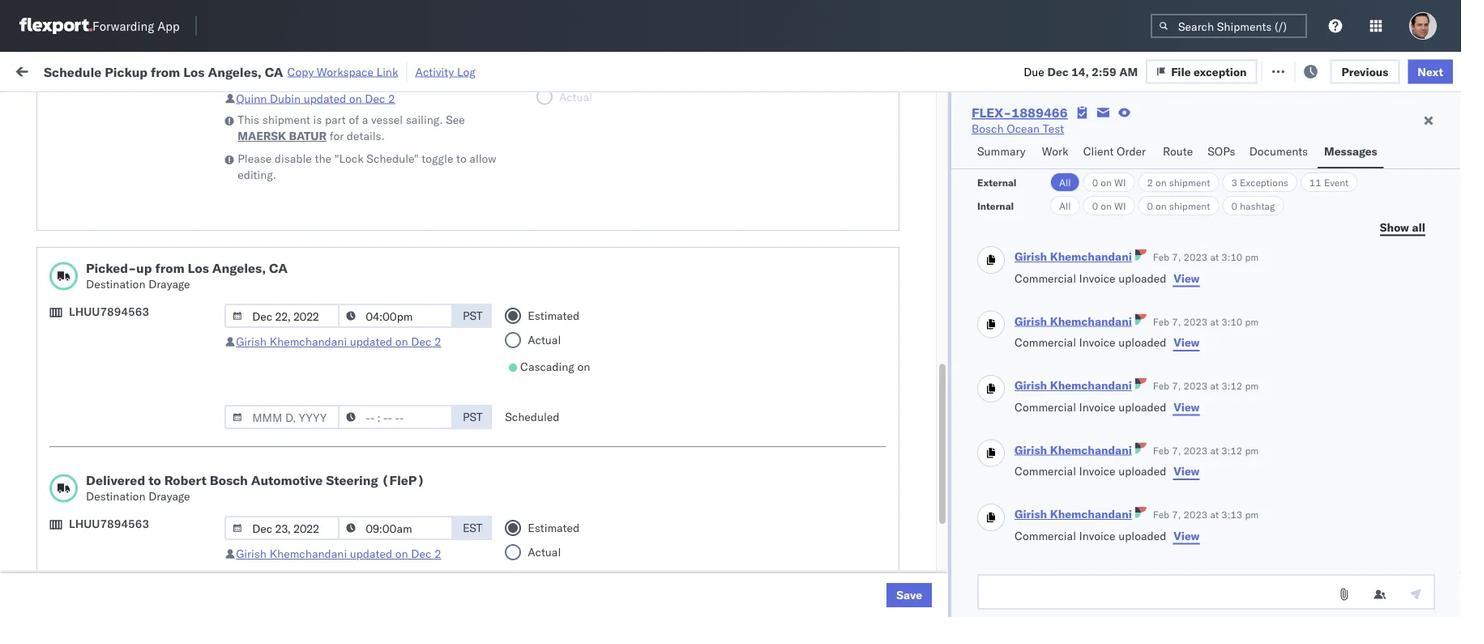 Task type: describe. For each thing, give the bounding box(es) containing it.
6 flex-1846748 from the top
[[895, 376, 979, 391]]

23, for 2023
[[364, 555, 382, 569]]

view for 3rd girish khemchandani button from the bottom of the page
[[1174, 400, 1200, 415]]

feb for fourth girish khemchandani button from the top
[[1153, 445, 1170, 457]]

2 estimated from the top
[[528, 521, 580, 535]]

1 schedule pickup from los angeles, ca button from the top
[[37, 224, 230, 258]]

2 fcl from the top
[[532, 234, 553, 248]]

1 girish khemchandani button from the top
[[1015, 250, 1132, 264]]

commercial for first girish khemchandani button from the bottom of the page
[[1015, 529, 1076, 543]]

2022 for 3rd schedule pickup from los angeles, ca button from the bottom
[[375, 269, 403, 284]]

mmm d, yyyy text field for est
[[225, 516, 340, 541]]

blocked,
[[198, 100, 239, 113]]

schedule pickup from los angeles, ca for fourth schedule pickup from los angeles, ca button from the bottom of the page
[[37, 225, 218, 255]]

schedule delivery appointment button for 2:59 am edt, nov 5, 2022
[[37, 304, 199, 321]]

1 resize handle column header from the left
[[232, 126, 251, 618]]

3
[[1231, 176, 1237, 188]]

4 edt, from the top
[[310, 305, 335, 319]]

4 5, from the top
[[362, 341, 372, 355]]

ocean fcl for "schedule pickup from los angeles, ca" link corresponding to fourth schedule pickup from los angeles, ca button
[[496, 519, 553, 533]]

confirm pickup from los angeles, ca link
[[37, 438, 230, 470]]

view button for 3rd girish khemchandani button from the bottom of the page
[[1173, 400, 1201, 416]]

ag
[[1452, 555, 1461, 569]]

schedule pickup from los angeles, ca for 2nd schedule pickup from los angeles, ca button from the bottom
[[37, 332, 218, 362]]

batch action
[[1371, 63, 1441, 77]]

khemchandani for first girish khemchandani button from the bottom of the page
[[1050, 508, 1132, 522]]

10 resize handle column header from the left
[[1384, 126, 1404, 618]]

numbers for container numbers
[[998, 139, 1039, 151]]

2 edt, from the top
[[310, 234, 335, 248]]

schedule delivery appointment button for 11:30 pm est, jan 23, 2023
[[37, 553, 199, 571]]

ceau7522281, for "schedule pickup from los angeles, ca" link related to 2nd schedule pickup from los angeles, ca button from the bottom
[[998, 340, 1082, 355]]

destination inside picked-up from los angeles, ca destination drayage
[[86, 277, 145, 291]]

workitem
[[18, 133, 60, 145]]

jan for 13,
[[337, 519, 355, 533]]

workitem button
[[10, 129, 235, 145]]

am for 3rd schedule pickup from los angeles, ca button from the bottom
[[288, 269, 307, 284]]

copy workspace link button
[[287, 64, 398, 79]]

pickup for fourth schedule pickup from los angeles, ca button from the bottom of the page
[[88, 225, 123, 239]]

allow
[[470, 152, 496, 166]]

flex-1660288
[[895, 162, 979, 177]]

feb 7, 2023 at 3:13 pm
[[1153, 509, 1259, 522]]

am for fourth schedule pickup from los angeles, ca button
[[288, 519, 307, 533]]

delivery for 9:00 am est, dec 24, 2022
[[82, 483, 123, 497]]

client order button
[[1077, 137, 1156, 169]]

6 1846748 from the top
[[930, 376, 979, 391]]

work,
[[170, 100, 196, 113]]

view for first girish khemchandani button from the bottom of the page
[[1174, 529, 1200, 543]]

ca inside the confirm pickup from los angeles, ca
[[37, 455, 53, 469]]

all button for external
[[1050, 173, 1080, 192]]

5 fcl from the top
[[532, 376, 553, 391]]

for inside this shipment is part of a vessel sailing. see maersk batur for details.
[[330, 129, 344, 143]]

1 estimated from the top
[[528, 309, 580, 323]]

previous button
[[1330, 59, 1400, 84]]

2 karl from the top
[[846, 590, 866, 605]]

forwarding app link
[[19, 18, 180, 34]]

girish for first girish khemchandani button from the top
[[1015, 250, 1047, 264]]

ocean fcl for schedule delivery appointment link associated with 11:30 pm est, jan 23, 2023
[[496, 555, 553, 569]]

part
[[325, 113, 346, 127]]

schedule"
[[367, 152, 419, 166]]

choi
[[1357, 555, 1381, 569]]

dec down -- : -- -- text field
[[411, 335, 431, 349]]

3 resize handle column header from the left
[[468, 126, 488, 618]]

1 ceau7522281, hlxu6269489, hlxu8034992 from the top
[[998, 198, 1250, 212]]

2 integration test account - karl lagerfeld from the top
[[707, 590, 918, 605]]

2 for girish khemchandani updated on dec 2 button associated with pst
[[434, 335, 441, 349]]

uetu5238478 for 7:00 pm est, dec 23, 2022
[[1085, 447, 1164, 462]]

6 ceau7522281, from the top
[[998, 376, 1082, 390]]

my work
[[16, 59, 88, 81]]

documents for flex-1660288
[[37, 170, 96, 184]]

5 resize handle column header from the left
[[679, 126, 699, 618]]

no
[[380, 100, 393, 113]]

deadline
[[261, 133, 300, 145]]

6 resize handle column header from the left
[[841, 126, 861, 618]]

4 resize handle column header from the left
[[574, 126, 593, 618]]

5 edt, from the top
[[310, 341, 335, 355]]

order
[[1117, 144, 1146, 158]]

2:59 am edt, nov 5, 2022 for fourth schedule pickup from los angeles, ca button from the bottom of the page
[[261, 234, 403, 248]]

2 schedule pickup from los angeles, ca button from the top
[[37, 260, 230, 294]]

details.
[[347, 129, 385, 143]]

documents for flex-1846748
[[37, 384, 96, 398]]

1893174
[[930, 519, 979, 533]]

log
[[457, 64, 476, 79]]

hashtag
[[1240, 200, 1275, 212]]

2:59 am edt, nov 5, 2022 for 2nd schedule pickup from los angeles, ca button from the bottom
[[261, 341, 403, 355]]

upload customs clearance documents link for flex-1660288
[[37, 153, 230, 185]]

1 hlxu8034992 from the top
[[1170, 198, 1250, 212]]

2 test123456 from the top
[[1104, 234, 1172, 248]]

all button for internal
[[1050, 196, 1080, 216]]

feb for 2nd girish khemchandani button
[[1153, 316, 1170, 328]]

1 fcl from the top
[[532, 162, 553, 177]]

gaurav
[[1306, 162, 1343, 177]]

3 fcl from the top
[[532, 305, 553, 319]]

2 5, from the top
[[362, 269, 372, 284]]

please disable the "lock schedule" toggle to allow editing.
[[238, 152, 496, 182]]

9 resize handle column header from the left
[[1279, 126, 1298, 618]]

confirm delivery link
[[37, 482, 123, 498]]

schedule delivery appointment link for 11:30 pm est, jan 23, 2023
[[37, 553, 199, 569]]

5 hlxu8034992 from the top
[[1170, 340, 1250, 355]]

delivered
[[86, 472, 145, 489]]

ceau7522281, for "schedule pickup from los angeles, ca" link corresponding to fourth schedule pickup from los angeles, ca button from the bottom of the page
[[998, 233, 1082, 248]]

4 flex-1846748 from the top
[[895, 305, 979, 319]]

hlxu6269489, for 3rd schedule pickup from los angeles, ca button from the bottom
[[1085, 269, 1168, 283]]

work inside import work button
[[176, 63, 204, 77]]

1 flex-1846748 from the top
[[895, 198, 979, 212]]

due dec 14, 2:59 am
[[1024, 64, 1138, 78]]

ymluw236679313
[[1104, 162, 1208, 177]]

6 hlxu8034992 from the top
[[1170, 376, 1250, 390]]

picked-
[[86, 260, 136, 276]]

187 on track
[[372, 63, 438, 77]]

7, for first girish khemchandani button from the top
[[1172, 252, 1181, 264]]

2 integration from the top
[[707, 590, 763, 605]]

1 integration test account - karl lagerfeld from the top
[[707, 555, 918, 569]]

5 flex-1846748 from the top
[[895, 341, 979, 355]]

1 hlxu6269489, from the top
[[1085, 198, 1168, 212]]

2 actual from the top
[[528, 545, 561, 560]]

1 edt, from the top
[[310, 162, 335, 177]]

work button
[[1036, 137, 1077, 169]]

work
[[46, 59, 88, 81]]

risk
[[335, 63, 354, 77]]

invoice for first girish khemchandani button from the top
[[1079, 271, 1116, 286]]

los for 2nd schedule pickup from los angeles, ca button from the bottom
[[153, 332, 171, 346]]

2023 for 3rd girish khemchandani button from the bottom of the page
[[1184, 380, 1208, 393]]

commercial for 2nd girish khemchandani button
[[1015, 336, 1076, 350]]

ocean fcl for upload customs clearance documents link related to flex-1660288
[[496, 162, 553, 177]]

nov for fourth schedule pickup from los angeles, ca button from the bottom of the page
[[338, 234, 359, 248]]

3 exceptions
[[1231, 176, 1288, 188]]

6 ceau7522281, hlxu6269489, hlxu8034992 from the top
[[998, 376, 1250, 390]]

7:00
[[261, 448, 286, 462]]

dec up a
[[365, 91, 385, 105]]

3 schedule pickup from los angeles, ca button from the top
[[37, 331, 230, 365]]

2 flex-2130387 from the top
[[895, 590, 979, 605]]

lhuu7894563, for 7:00 pm est, dec 23, 2022
[[998, 447, 1082, 462]]

abcdefg78456546 for 9:00 am est, dec 24, 2022
[[1104, 483, 1213, 498]]

filtered by:
[[16, 99, 74, 113]]

2023 for fourth girish khemchandani button from the top
[[1184, 445, 1208, 457]]

4 fcl from the top
[[532, 341, 553, 355]]

ready for work, blocked, in progress
[[123, 100, 293, 113]]

est
[[463, 521, 483, 535]]

3 hlxu8034992 from the top
[[1170, 269, 1250, 283]]

actions
[[1400, 133, 1434, 145]]

uploaded for 2nd girish khemchandani button
[[1119, 336, 1166, 350]]

pst for -- : -- -- text field
[[463, 309, 483, 323]]

sops button
[[1201, 137, 1243, 169]]

delivery for 11:30 pm est, jan 23, 2023
[[88, 554, 130, 568]]

cascading
[[520, 360, 574, 374]]

commercial invoice uploaded view for first girish khemchandani button from the top
[[1015, 271, 1200, 286]]

container
[[998, 126, 1042, 138]]

2 for quinn dubin updated on dec 2 button
[[388, 91, 395, 105]]

3 5, from the top
[[362, 305, 372, 319]]

at for 3rd girish khemchandani button from the bottom of the page
[[1210, 380, 1219, 393]]

angeles, for fourth schedule pickup from los angeles, ca button from the bottom of the page
[[174, 225, 218, 239]]

(flep)
[[381, 472, 425, 489]]

2 account from the top
[[790, 590, 833, 605]]

by:
[[59, 99, 74, 113]]

2022 for 2:59 am edt, nov 5, 2022's schedule delivery appointment 'button'
[[375, 305, 403, 319]]

forwarding app
[[92, 18, 180, 34]]

batur
[[289, 129, 327, 143]]

see
[[446, 113, 465, 127]]

2:59 am est, dec 14, 2022
[[261, 412, 410, 426]]

9:00 am est, dec 24, 2022
[[261, 483, 410, 498]]

commercial invoice uploaded view for 2nd girish khemchandani button
[[1015, 336, 1200, 350]]

commercial for first girish khemchandani button from the top
[[1015, 271, 1076, 286]]

-- : -- -- text field
[[338, 304, 453, 328]]

next button
[[1408, 59, 1453, 84]]

7 resize handle column header from the left
[[971, 126, 990, 618]]

7:00 pm est, dec 23, 2022
[[261, 448, 409, 462]]

4 test123456 from the top
[[1104, 305, 1172, 319]]

5 test123456 from the top
[[1104, 341, 1172, 355]]

girish khemchandani updated on dec 2 for pst
[[236, 335, 441, 349]]

am for 2:59 am edt, nov 5, 2022's schedule delivery appointment 'button'
[[288, 305, 307, 319]]

messages
[[1324, 144, 1377, 158]]

girish khemchandani updated on dec 2 for est
[[236, 547, 441, 561]]

1 ceau7522281, from the top
[[998, 198, 1082, 212]]

work inside work button
[[1042, 144, 1069, 158]]

appointment for 11:30 pm est, jan 23, 2023
[[133, 554, 199, 568]]

angeles, for 2nd schedule pickup from los angeles, ca button from the bottom
[[174, 332, 218, 346]]

maersk batur link
[[238, 128, 327, 144]]

1 lagerfeld from the top
[[869, 555, 918, 569]]

bosch ocean test link
[[972, 121, 1064, 137]]

3 flex-1846748 from the top
[[895, 269, 979, 284]]

2 flex-1846748 from the top
[[895, 234, 979, 248]]

container numbers
[[998, 126, 1042, 151]]

hlxu6269489, for 2:59 am edt, nov 5, 2022's schedule delivery appointment 'button'
[[1085, 305, 1168, 319]]

schedule pickup from los angeles, ca for 3rd schedule pickup from los angeles, ca button from the bottom
[[37, 261, 218, 291]]

this
[[238, 113, 259, 127]]

automotive
[[251, 472, 323, 489]]

jan for 23,
[[343, 555, 361, 569]]

action
[[1406, 63, 1441, 77]]

quinn dubin updated on dec 2 button
[[236, 91, 395, 105]]

delivery for 2:59 am edt, nov 5, 2022
[[88, 304, 130, 318]]

of
[[349, 113, 359, 127]]

9 fcl from the top
[[532, 555, 553, 569]]

route
[[1163, 144, 1193, 158]]

forwarding
[[92, 18, 154, 34]]

to inside please disable the "lock schedule" toggle to allow editing.
[[456, 152, 467, 166]]

am for fourth schedule pickup from los angeles, ca button from the bottom of the page
[[288, 234, 307, 248]]

mbl/mawb numbers button
[[1096, 129, 1282, 145]]

steering
[[326, 472, 378, 489]]

batch
[[1371, 63, 1403, 77]]

1 account from the top
[[790, 555, 833, 569]]

at for 2nd girish khemchandani button
[[1210, 316, 1219, 328]]

3 girish khemchandani button from the top
[[1015, 379, 1132, 393]]

lhuu7894563, for 2:59 am est, dec 14, 2022
[[998, 412, 1082, 426]]

show
[[1380, 220, 1409, 234]]

feb 7, 2023 at 3:10 pm for view button related to first girish khemchandani button from the top
[[1153, 252, 1259, 264]]

activity log
[[415, 64, 476, 79]]

invoice for 2nd girish khemchandani button
[[1079, 336, 1116, 350]]

dec right due
[[1047, 64, 1069, 78]]

2022 for 2:59 am est, dec 14, 2022 schedule delivery appointment 'button'
[[381, 412, 410, 426]]

3 edt, from the top
[[310, 269, 335, 284]]

1 1846748 from the top
[[930, 198, 979, 212]]

2 1846748 from the top
[[930, 234, 979, 248]]

6 fcl from the top
[[532, 412, 553, 426]]

2 girish khemchandani button from the top
[[1015, 314, 1132, 329]]

19,
[[362, 162, 380, 177]]

1 schedule delivery appointment from the top
[[37, 197, 199, 212]]

dec left 24,
[[337, 483, 358, 498]]

batch action button
[[1346, 58, 1452, 82]]

13,
[[358, 519, 375, 533]]

progress
[[253, 100, 293, 113]]

to inside delivered to robert bosch automotive steering (flep) destination drayage
[[148, 472, 161, 489]]

view for first girish khemchandani button from the top
[[1174, 271, 1200, 286]]

documents button
[[1243, 137, 1318, 169]]

4 1846748 from the top
[[930, 305, 979, 319]]

gaurav jawla
[[1306, 162, 1374, 177]]

ceau7522281, hlxu6269489, hlxu8034992 for 2:59 am edt, nov 5, 2022's schedule delivery appointment 'button'
[[998, 305, 1250, 319]]

1 actual from the top
[[528, 333, 561, 347]]

2 resize handle column header from the left
[[412, 126, 431, 618]]

flex-1889466 link
[[972, 105, 1068, 121]]

1 appointment from the top
[[133, 197, 199, 212]]

1 2130387 from the top
[[930, 555, 979, 569]]

khemchandani for 3rd girish khemchandani button from the bottom of the page
[[1050, 379, 1132, 393]]

commercial invoice uploaded view for first girish khemchandani button from the bottom of the page
[[1015, 529, 1200, 543]]

bosch inside delivered to robert bosch automotive steering (flep) destination drayage
[[210, 472, 248, 489]]

1 test123456 from the top
[[1104, 198, 1172, 212]]

uploaded for first girish khemchandani button from the top
[[1119, 271, 1166, 286]]

khemchandani for first girish khemchandani button from the top
[[1050, 250, 1132, 264]]

quinn dubin updated on dec 2
[[236, 91, 395, 105]]

lhuu7894563 for picked-up from los angeles, ca
[[69, 305, 149, 319]]

2 lagerfeld from the top
[[869, 590, 918, 605]]

3 1846748 from the top
[[930, 269, 979, 284]]

11:30 pm est, jan 23, 2023
[[261, 555, 412, 569]]

los for fourth schedule pickup from los angeles, ca button
[[153, 510, 171, 524]]

origin
[[1418, 555, 1449, 569]]

activity log button
[[415, 62, 476, 81]]

0 on wi for 2
[[1092, 176, 1126, 188]]

track
[[412, 63, 438, 77]]

summary button
[[971, 137, 1036, 169]]



Task type: vqa. For each thing, say whether or not it's contained in the screenshot.


Task type: locate. For each thing, give the bounding box(es) containing it.
778
[[297, 63, 319, 77]]

3 schedule pickup from los angeles, ca link from the top
[[37, 331, 230, 363]]

girish khemchandani for 2nd girish khemchandani button
[[1015, 314, 1132, 329]]

5 pm from the top
[[1245, 509, 1259, 522]]

girish khemchandani updated on dec 2 button
[[236, 335, 441, 349], [236, 547, 441, 561]]

view button for first girish khemchandani button from the bottom of the page
[[1173, 528, 1201, 545]]

bosch ocean test
[[972, 122, 1064, 136], [601, 234, 694, 248], [707, 234, 799, 248], [601, 448, 694, 462], [707, 448, 799, 462]]

feb 7, 2023 at 3:12 pm
[[1153, 380, 1259, 393], [1153, 445, 1259, 457]]

1 schedule delivery appointment link from the top
[[37, 304, 199, 320]]

3 nov from the top
[[338, 305, 359, 319]]

drayage down the robert
[[148, 489, 190, 504]]

delivery down picked- in the top of the page
[[88, 304, 130, 318]]

pm
[[1245, 252, 1259, 264], [1245, 316, 1259, 328], [1245, 380, 1259, 393], [1245, 445, 1259, 457], [1245, 509, 1259, 522]]

3:00 am edt, aug 19, 2022
[[261, 162, 411, 177]]

angeles, inside the confirm pickup from los angeles, ca
[[167, 439, 212, 453]]

2 uploaded from the top
[[1119, 336, 1166, 350]]

snoozed
[[335, 100, 373, 113]]

picked-up from los angeles, ca destination drayage
[[86, 260, 288, 291]]

girish khemchandani updated on dec 2 down -- : -- -- text field
[[236, 335, 441, 349]]

1 vertical spatial girish khemchandani updated on dec 2
[[236, 547, 441, 561]]

1 5, from the top
[[362, 234, 372, 248]]

2 lhuu7894563, from the top
[[998, 447, 1082, 462]]

dec down (flep)
[[411, 547, 431, 561]]

-- : -- -- text field for est
[[338, 516, 453, 541]]

2 ocean fcl from the top
[[496, 234, 553, 248]]

pickup for 3rd schedule pickup from los angeles, ca button from the bottom
[[88, 261, 123, 275]]

angeles, inside picked-up from los angeles, ca destination drayage
[[212, 260, 266, 276]]

snooze
[[439, 133, 471, 145]]

exceptions
[[1240, 176, 1288, 188]]

feb
[[1153, 252, 1170, 264], [1153, 316, 1170, 328], [1153, 380, 1170, 393], [1153, 445, 1170, 457], [1153, 509, 1170, 522]]

ocean fcl for "schedule pickup from los angeles, ca" link corresponding to fourth schedule pickup from los angeles, ca button from the bottom of the page
[[496, 234, 553, 248]]

shipment up 0 on shipment
[[1169, 176, 1210, 188]]

pickup down picked- in the top of the page
[[88, 332, 123, 346]]

1 vertical spatial destination
[[86, 489, 145, 504]]

2130387
[[930, 555, 979, 569], [930, 590, 979, 605]]

save
[[897, 588, 922, 603]]

1 vertical spatial to
[[148, 472, 161, 489]]

1 vertical spatial 23,
[[364, 555, 382, 569]]

0 vertical spatial uetu5238478
[[1085, 412, 1164, 426]]

to left the robert
[[148, 472, 161, 489]]

0 vertical spatial 0 on wi
[[1092, 176, 1126, 188]]

destination down delivered
[[86, 489, 145, 504]]

0 horizontal spatial numbers
[[998, 139, 1039, 151]]

1 vertical spatial upload customs clearance documents
[[37, 368, 178, 398]]

numbers
[[1163, 133, 1203, 145], [998, 139, 1039, 151]]

from for fourth schedule pickup from los angeles, ca button
[[126, 510, 150, 524]]

wi down client order button
[[1114, 176, 1126, 188]]

wi down ymluw236679313
[[1114, 200, 1126, 212]]

0 horizontal spatial to
[[148, 472, 161, 489]]

pst right -- : -- -- text field
[[463, 309, 483, 323]]

4 pm from the top
[[1245, 445, 1259, 457]]

1 vertical spatial integration
[[707, 590, 763, 605]]

girish khemchandani for 3rd girish khemchandani button from the bottom of the page
[[1015, 379, 1132, 393]]

3 appointment from the top
[[133, 411, 199, 425]]

1 vertical spatial updated
[[350, 335, 392, 349]]

1 vertical spatial -- : -- -- text field
[[338, 516, 453, 541]]

2 vertical spatial shipment
[[1169, 200, 1210, 212]]

0 vertical spatial estimated
[[528, 309, 580, 323]]

mmm d, yyyy text field for pst
[[225, 304, 340, 328]]

maersk
[[238, 129, 286, 143]]

0 vertical spatial all
[[1059, 176, 1071, 188]]

flex-1660288 button
[[869, 158, 982, 181], [869, 158, 982, 181]]

pickup for confirm pickup from los angeles, ca button
[[82, 439, 117, 453]]

5 hlxu6269489, from the top
[[1085, 340, 1168, 355]]

4 7, from the top
[[1172, 445, 1181, 457]]

delivery inside button
[[82, 483, 123, 497]]

2 invoice from the top
[[1079, 336, 1116, 350]]

2 2130387 from the top
[[930, 590, 979, 605]]

4 nov from the top
[[338, 341, 359, 355]]

all for internal
[[1059, 200, 1071, 212]]

2022
[[383, 162, 411, 177], [375, 234, 403, 248], [375, 269, 403, 284], [375, 305, 403, 319], [375, 341, 403, 355], [381, 412, 410, 426], [380, 448, 409, 462], [381, 483, 410, 498]]

customs for flex-1660288
[[77, 154, 123, 168]]

drayage down up
[[148, 277, 190, 291]]

delivery down the confirm pickup from los angeles, ca
[[82, 483, 123, 497]]

pst left the scheduled
[[463, 410, 483, 424]]

message
[[217, 63, 263, 77]]

0 vertical spatial wi
[[1114, 176, 1126, 188]]

schedule delivery appointment button down picked- in the top of the page
[[37, 304, 199, 321]]

1 vertical spatial integration test account - karl lagerfeld
[[707, 590, 918, 605]]

0 vertical spatial clearance
[[126, 154, 178, 168]]

2 all button from the top
[[1050, 196, 1080, 216]]

4 schedule delivery appointment from the top
[[37, 554, 199, 568]]

est, down 2:59 am est, dec 14, 2022
[[309, 448, 333, 462]]

2 customs from the top
[[77, 368, 123, 382]]

schedule pickup from los angeles, ca for fourth schedule pickup from los angeles, ca button
[[37, 510, 218, 541]]

girish for 2nd girish khemchandani button
[[1015, 314, 1047, 329]]

14, up 7:00 pm est, dec 23, 2022
[[361, 412, 379, 426]]

2 commercial from the top
[[1015, 336, 1076, 350]]

1 karl from the top
[[846, 555, 866, 569]]

schedule delivery appointment link down the confirm delivery button
[[37, 553, 199, 569]]

3:10
[[1222, 252, 1243, 264], [1222, 316, 1243, 328]]

view for fourth girish khemchandani button from the top
[[1174, 465, 1200, 479]]

est, down 9:00 am est, dec 24, 2022
[[310, 519, 334, 533]]

event
[[1324, 176, 1349, 188]]

pickup down the confirm delivery button
[[88, 510, 123, 524]]

to
[[456, 152, 467, 166], [148, 472, 161, 489]]

girish khemchandani for first girish khemchandani button from the top
[[1015, 250, 1132, 264]]

wi
[[1114, 176, 1126, 188], [1114, 200, 1126, 212]]

2 pm from the top
[[1245, 316, 1259, 328]]

1 upload customs clearance documents button from the top
[[37, 153, 230, 187]]

0 horizontal spatial for
[[154, 100, 168, 113]]

quinn
[[236, 91, 267, 105]]

1 schedule delivery appointment button from the top
[[37, 304, 199, 321]]

updated down -- : -- -- text field
[[350, 335, 392, 349]]

3 invoice from the top
[[1079, 400, 1116, 415]]

all button
[[1050, 173, 1080, 192], [1050, 196, 1080, 216]]

ceau7522281, for "schedule pickup from los angeles, ca" link corresponding to 3rd schedule pickup from los angeles, ca button from the bottom
[[998, 269, 1082, 283]]

upload customs clearance documents for flex-1846748
[[37, 368, 178, 398]]

ceau7522281, hlxu6269489, hlxu8034992 for fourth schedule pickup from los angeles, ca button from the bottom of the page
[[998, 233, 1250, 248]]

0 vertical spatial upload customs clearance documents button
[[37, 153, 230, 187]]

mbl/mawb numbers
[[1104, 133, 1203, 145]]

numbers inside container numbers
[[998, 139, 1039, 151]]

pickup inside the confirm pickup from los angeles, ca
[[82, 439, 117, 453]]

pm right 11:30
[[295, 555, 313, 569]]

-- : -- -- text field up (flep)
[[338, 405, 453, 430]]

23, up steering
[[360, 448, 378, 462]]

flex id button
[[861, 129, 974, 145]]

0 vertical spatial updated
[[304, 91, 346, 105]]

est, up 2:59 am est, jan 13, 2023
[[310, 483, 334, 498]]

pickup left up
[[88, 261, 123, 275]]

1 vertical spatial schedule delivery appointment button
[[37, 410, 199, 428]]

1 7, from the top
[[1172, 252, 1181, 264]]

integration
[[707, 555, 763, 569], [707, 590, 763, 605]]

0 vertical spatial jan
[[337, 519, 355, 533]]

pickup up ready at top left
[[105, 63, 148, 80]]

ca inside picked-up from los angeles, ca destination drayage
[[269, 260, 288, 276]]

1 vertical spatial customs
[[77, 368, 123, 382]]

pm right 7:00
[[288, 448, 306, 462]]

uploaded for first girish khemchandani button from the bottom of the page
[[1119, 529, 1166, 543]]

drayage inside picked-up from los angeles, ca destination drayage
[[148, 277, 190, 291]]

0 vertical spatial flex-2130387
[[895, 555, 979, 569]]

abcdefg78456546 for 2:59 am est, dec 14, 2022
[[1104, 412, 1213, 426]]

drayage inside delivered to robert bosch automotive steering (flep) destination drayage
[[148, 489, 190, 504]]

lhuu7894563 down delivered
[[69, 517, 149, 531]]

1 vertical spatial feb 7, 2023 at 3:12 pm
[[1153, 445, 1259, 457]]

0 vertical spatial all button
[[1050, 173, 1080, 192]]

upload customs clearance documents down workitem button
[[37, 154, 178, 184]]

due
[[1024, 64, 1045, 78]]

1 schedule pickup from los angeles, ca link from the top
[[37, 224, 230, 257]]

schedule delivery appointment down the confirm delivery button
[[37, 554, 199, 568]]

3 schedule delivery appointment from the top
[[37, 411, 199, 425]]

updated up is at the top left
[[304, 91, 346, 105]]

all down work button
[[1059, 176, 1071, 188]]

11 resize handle column header from the left
[[1420, 126, 1439, 618]]

8 ocean fcl from the top
[[496, 519, 553, 533]]

0 vertical spatial 14,
[[1071, 64, 1089, 78]]

1 vertical spatial confirm
[[37, 483, 79, 497]]

pickup up picked- in the top of the page
[[88, 225, 123, 239]]

confirm pickup from los angeles, ca button
[[37, 438, 230, 472]]

schedule delivery appointment up the confirm pickup from los angeles, ca
[[37, 411, 199, 425]]

3 ceau7522281, from the top
[[998, 269, 1082, 283]]

jawla
[[1346, 162, 1374, 177]]

girish khemchandani updated on dec 2 down 2:59 am est, jan 13, 2023
[[236, 547, 441, 561]]

0 vertical spatial lagerfeld
[[869, 555, 918, 569]]

pickup up delivered
[[82, 439, 117, 453]]

schedule delivery appointment link for 2:59 am edt, nov 5, 2022
[[37, 304, 199, 320]]

2 view from the top
[[1174, 336, 1200, 350]]

0 vertical spatial abcdefg78456546
[[1104, 412, 1213, 426]]

1 vertical spatial all
[[1059, 200, 1071, 212]]

delivery up the confirm pickup from los angeles, ca
[[88, 411, 130, 425]]

1 vertical spatial upload customs clearance documents button
[[37, 367, 230, 401]]

ceau7522281, hlxu6269489, hlxu8034992 for 3rd schedule pickup from los angeles, ca button from the bottom
[[998, 269, 1250, 283]]

schedule pickup from los angeles, ca link for fourth schedule pickup from los angeles, ca button
[[37, 509, 230, 542]]

dubin
[[270, 91, 301, 105]]

4 appointment from the top
[[133, 554, 199, 568]]

1 uploaded from the top
[[1119, 271, 1166, 286]]

4 girish khemchandani button from the top
[[1015, 443, 1132, 457]]

from inside the confirm pickup from los angeles, ca
[[120, 439, 143, 453]]

1 ocean fcl from the top
[[496, 162, 553, 177]]

5 1846748 from the top
[[930, 341, 979, 355]]

1 horizontal spatial to
[[456, 152, 467, 166]]

clearance for flex-1660288
[[126, 154, 178, 168]]

destination inside delivered to robert bosch automotive steering (flep) destination drayage
[[86, 489, 145, 504]]

shipment down 2 on shipment
[[1169, 200, 1210, 212]]

all button down work button
[[1050, 173, 1080, 192]]

schedule delivery appointment link for 2:59 am est, dec 14, 2022
[[37, 410, 199, 427]]

editing.
[[238, 168, 277, 182]]

-- : -- -- text field for pst
[[338, 405, 453, 430]]

numbers left sops
[[1163, 133, 1203, 145]]

clearance for flex-1846748
[[126, 368, 178, 382]]

khemchandani for 2nd girish khemchandani button
[[1050, 314, 1132, 329]]

app
[[157, 18, 180, 34]]

schedule
[[44, 63, 102, 80], [37, 197, 85, 212], [37, 225, 85, 239], [37, 261, 85, 275], [37, 304, 85, 318], [37, 332, 85, 346], [37, 411, 85, 425], [37, 510, 85, 524], [37, 554, 85, 568]]

11:30
[[261, 555, 293, 569]]

3 commercial from the top
[[1015, 400, 1076, 415]]

upload customs clearance documents link up confirm pickup from los angeles, ca "link" at the left of page
[[37, 367, 230, 399]]

5 ocean fcl from the top
[[496, 376, 553, 391]]

3 pm from the top
[[1245, 380, 1259, 393]]

schedule delivery appointment down picked- in the top of the page
[[37, 304, 199, 318]]

2130387 down the 1893174
[[930, 555, 979, 569]]

1 vertical spatial drayage
[[148, 489, 190, 504]]

0 vertical spatial to
[[456, 152, 467, 166]]

delivery up picked- in the top of the page
[[88, 197, 130, 212]]

1 view from the top
[[1174, 271, 1200, 286]]

2 vertical spatial documents
[[37, 384, 96, 398]]

jan down 13,
[[343, 555, 361, 569]]

14,
[[1071, 64, 1089, 78], [361, 412, 379, 426]]

Search Work text field
[[917, 58, 1094, 82]]

numbers down container
[[998, 139, 1039, 151]]

8 resize handle column header from the left
[[1076, 126, 1096, 618]]

pst for -- : -- -- text box for pst
[[463, 410, 483, 424]]

0 vertical spatial girish khemchandani updated on dec 2 button
[[236, 335, 441, 349]]

2 girish khemchandani from the top
[[1015, 314, 1132, 329]]

msdu7304509
[[998, 519, 1081, 533]]

3:12 for 3rd girish khemchandani button from the bottom of the page
[[1222, 380, 1243, 393]]

messages button
[[1318, 137, 1384, 169]]

confirm pickup from los angeles, ca
[[37, 439, 212, 469]]

1 flex-2130387 from the top
[[895, 555, 979, 569]]

feb 7, 2023 at 3:10 pm
[[1153, 252, 1259, 264], [1153, 316, 1259, 328]]

updated down 13,
[[350, 547, 392, 561]]

los inside the confirm pickup from los angeles, ca
[[146, 439, 164, 453]]

0 vertical spatial documents
[[1249, 144, 1308, 158]]

MMM D, YYYY text field
[[225, 304, 340, 328], [225, 516, 340, 541]]

1 vertical spatial 3:10
[[1222, 316, 1243, 328]]

delivery down the confirm delivery button
[[88, 554, 130, 568]]

1 vertical spatial jan
[[343, 555, 361, 569]]

file
[[1185, 63, 1205, 77], [1171, 64, 1191, 78]]

1 vertical spatial pm
[[295, 555, 313, 569]]

girish khemchandani updated on dec 2 button down -- : -- -- text field
[[236, 335, 441, 349]]

lagerfeld
[[869, 555, 918, 569], [869, 590, 918, 605]]

schedule delivery appointment link up the confirm pickup from los angeles, ca
[[37, 410, 199, 427]]

0 vertical spatial upload
[[37, 154, 74, 168]]

0 vertical spatial upload customs clearance documents
[[37, 154, 178, 184]]

1660288
[[930, 162, 979, 177]]

show all button
[[1370, 216, 1435, 240]]

1 feb 7, 2023 at 3:12 pm from the top
[[1153, 380, 1259, 393]]

ocean fcl for "schedule pickup from los angeles, ca" link related to 2nd schedule pickup from los angeles, ca button from the bottom
[[496, 341, 553, 355]]

0 vertical spatial girish khemchandani updated on dec 2
[[236, 335, 441, 349]]

1 schedule pickup from los angeles, ca from the top
[[37, 225, 218, 255]]

am for 2nd schedule pickup from los angeles, ca button from the bottom
[[288, 341, 307, 355]]

numbers for mbl/mawb numbers
[[1163, 133, 1203, 145]]

flex
[[869, 133, 887, 145]]

schedule delivery appointment button
[[37, 304, 199, 321], [37, 410, 199, 428], [37, 553, 199, 571]]

8 fcl from the top
[[532, 519, 553, 533]]

est, up 7:00 pm est, dec 23, 2022
[[310, 412, 334, 426]]

1 vertical spatial girish khemchandani updated on dec 2 button
[[236, 547, 441, 561]]

0 vertical spatial pst
[[463, 309, 483, 323]]

sailing.
[[406, 113, 443, 127]]

destination down picked- in the top of the page
[[86, 277, 145, 291]]

6 test123456 from the top
[[1104, 376, 1172, 391]]

appointment for 2:59 am est, dec 14, 2022
[[133, 411, 199, 425]]

schedule delivery appointment button for 2:59 am est, dec 14, 2022
[[37, 410, 199, 428]]

0 vertical spatial work
[[176, 63, 204, 77]]

upload customs clearance documents button for flex-1846748
[[37, 367, 230, 401]]

los inside picked-up from los angeles, ca destination drayage
[[188, 260, 209, 276]]

upload for flex-1660288
[[37, 154, 74, 168]]

schedule delivery appointment up picked- in the top of the page
[[37, 197, 199, 212]]

0 vertical spatial upload customs clearance documents link
[[37, 153, 230, 185]]

1 vertical spatial mmm d, yyyy text field
[[225, 516, 340, 541]]

est, down 2:59 am est, jan 13, 2023
[[316, 555, 340, 569]]

the
[[315, 152, 332, 166]]

2 ceau7522281, hlxu6269489, hlxu8034992 from the top
[[998, 233, 1250, 248]]

import work
[[136, 63, 204, 77]]

MMM D, YYYY text field
[[225, 405, 340, 430]]

1 vertical spatial 2130387
[[930, 590, 979, 605]]

2 2:59 am edt, nov 5, 2022 from the top
[[261, 269, 403, 284]]

confirm delivery button
[[37, 482, 123, 500]]

2022 for 2nd schedule pickup from los angeles, ca button from the bottom
[[375, 341, 403, 355]]

filtered
[[16, 99, 56, 113]]

shipment up maersk batur link
[[262, 113, 310, 127]]

mbl/mawb
[[1104, 133, 1160, 145]]

1 integration from the top
[[707, 555, 763, 569]]

resize handle column header
[[232, 126, 251, 618], [412, 126, 431, 618], [468, 126, 488, 618], [574, 126, 593, 618], [679, 126, 699, 618], [841, 126, 861, 618], [971, 126, 990, 618], [1076, 126, 1096, 618], [1279, 126, 1298, 618], [1384, 126, 1404, 618], [1420, 126, 1439, 618]]

1 pst from the top
[[463, 309, 483, 323]]

estimated up cascading on
[[528, 309, 580, 323]]

lhuu7894563 for delivered to robert bosch automotive steering (flep)
[[69, 517, 149, 531]]

0
[[1092, 176, 1098, 188], [1092, 200, 1098, 212], [1147, 200, 1153, 212], [1231, 200, 1237, 212]]

1 vertical spatial estimated
[[528, 521, 580, 535]]

None text field
[[977, 575, 1435, 610]]

confirm up confirm delivery
[[37, 439, 79, 453]]

dec up steering
[[336, 448, 357, 462]]

0 on shipment
[[1147, 200, 1210, 212]]

this shipment is part of a vessel sailing. see maersk batur for details.
[[238, 113, 465, 143]]

1 vertical spatial flex-2130387
[[895, 590, 979, 605]]

9:00
[[261, 483, 286, 498]]

0 vertical spatial 23,
[[360, 448, 378, 462]]

2 0 on wi from the top
[[1092, 200, 1126, 212]]

view button
[[1173, 271, 1201, 287], [1173, 335, 1201, 351], [1173, 400, 1201, 416], [1173, 464, 1201, 480], [1173, 528, 1201, 545]]

1 vertical spatial 3:12
[[1222, 445, 1243, 457]]

1 vertical spatial uetu5238478
[[1085, 447, 1164, 462]]

2 schedule delivery appointment from the top
[[37, 304, 199, 318]]

girish khemchandani
[[1015, 250, 1132, 264], [1015, 314, 1132, 329], [1015, 379, 1132, 393], [1015, 443, 1132, 457], [1015, 508, 1132, 522]]

2 schedule delivery appointment link from the top
[[37, 410, 199, 427]]

2 7, from the top
[[1172, 316, 1181, 328]]

2 for est's girish khemchandani updated on dec 2 button
[[434, 547, 441, 561]]

0 vertical spatial lhuu7894563,
[[998, 412, 1082, 426]]

1 vertical spatial 14,
[[361, 412, 379, 426]]

girish khemchandani button
[[1015, 250, 1132, 264], [1015, 314, 1132, 329], [1015, 379, 1132, 393], [1015, 443, 1132, 457], [1015, 508, 1132, 522]]

1 horizontal spatial numbers
[[1163, 133, 1203, 145]]

14, right due
[[1071, 64, 1089, 78]]

invoice for 3rd girish khemchandani button from the bottom of the page
[[1079, 400, 1116, 415]]

pm for 2nd girish khemchandani button view button
[[1245, 316, 1259, 328]]

girish for first girish khemchandani button from the bottom of the page
[[1015, 508, 1047, 522]]

2 upload customs clearance documents from the top
[[37, 368, 178, 398]]

confirm inside the confirm pickup from los angeles, ca
[[37, 439, 79, 453]]

confirm left delivered
[[37, 483, 79, 497]]

1 vertical spatial upload
[[37, 368, 74, 382]]

schedule pickup from los angeles, ca
[[37, 225, 218, 255], [37, 261, 218, 291], [37, 332, 218, 362], [37, 510, 218, 541]]

commercial
[[1015, 271, 1076, 286], [1015, 336, 1076, 350], [1015, 400, 1076, 415], [1015, 465, 1076, 479], [1015, 529, 1076, 543]]

0 vertical spatial for
[[154, 100, 168, 113]]

shipment inside this shipment is part of a vessel sailing. see maersk batur for details.
[[262, 113, 310, 127]]

schedule delivery appointment link down picked- in the top of the page
[[37, 304, 199, 320]]

4 hlxu8034992 from the top
[[1170, 305, 1250, 319]]

est, for 9:00 am est, dec 24, 2022
[[310, 483, 334, 498]]

schedule pickup from los angeles, ca link for 3rd schedule pickup from los angeles, ca button from the bottom
[[37, 260, 230, 292]]

girish khemchandani updated on dec 2 button down 2:59 am est, jan 13, 2023
[[236, 547, 441, 561]]

7, for 3rd girish khemchandani button from the bottom of the page
[[1172, 380, 1181, 393]]

container numbers button
[[990, 122, 1079, 152]]

2 wi from the top
[[1114, 200, 1126, 212]]

nov for 2nd schedule pickup from los angeles, ca button from the bottom
[[338, 341, 359, 355]]

3 abcdefg78456546 from the top
[[1104, 483, 1213, 498]]

3 view button from the top
[[1173, 400, 1201, 416]]

0 vertical spatial -- : -- -- text field
[[338, 405, 453, 430]]

2 vertical spatial updated
[[350, 547, 392, 561]]

0 on wi for 0
[[1092, 200, 1126, 212]]

7, for 2nd girish khemchandani button
[[1172, 316, 1181, 328]]

dec up 7:00 pm est, dec 23, 2022
[[337, 412, 358, 426]]

0 vertical spatial schedule delivery appointment link
[[37, 304, 199, 320]]

23, down 13,
[[364, 555, 382, 569]]

pm for 3rd girish khemchandani button from the bottom of the page's view button
[[1245, 380, 1259, 393]]

1 vertical spatial abcdefg78456546
[[1104, 448, 1213, 462]]

1 vertical spatial pst
[[463, 410, 483, 424]]

work right import
[[176, 63, 204, 77]]

0 horizontal spatial work
[[176, 63, 204, 77]]

2 hlxu6269489, from the top
[[1085, 233, 1168, 248]]

flex-1893174
[[895, 519, 979, 533]]

all button down 'caiu7969337'
[[1050, 196, 1080, 216]]

maeu9408431
[[1104, 555, 1186, 569]]

aug
[[338, 162, 359, 177]]

1 vertical spatial upload customs clearance documents link
[[37, 367, 230, 399]]

0 vertical spatial lhuu7894563, uetu5238478
[[998, 412, 1164, 426]]

0 vertical spatial confirm
[[37, 439, 79, 453]]

0 vertical spatial 3:10
[[1222, 252, 1243, 264]]

upload customs clearance documents button up confirm pickup from los angeles, ca "link" at the left of page
[[37, 367, 230, 401]]

1 2:59 am edt, nov 5, 2022 from the top
[[261, 234, 403, 248]]

upload customs clearance documents link down workitem button
[[37, 153, 230, 185]]

nov for 2:59 am edt, nov 5, 2022's schedule delivery appointment 'button'
[[338, 305, 359, 319]]

jan left 13,
[[337, 519, 355, 533]]

0 vertical spatial 2130387
[[930, 555, 979, 569]]

0 vertical spatial shipment
[[262, 113, 310, 127]]

lhuu7894563,
[[998, 412, 1082, 426], [998, 447, 1082, 462]]

confirm delivery
[[37, 483, 123, 497]]

schedule pickup from los angeles, ca link for fourth schedule pickup from los angeles, ca button from the bottom of the page
[[37, 224, 230, 257]]

angeles, for 3rd schedule pickup from los angeles, ca button from the bottom
[[174, 261, 218, 275]]

3 test123456 from the top
[[1104, 269, 1172, 284]]

for left work,
[[154, 100, 168, 113]]

view for 2nd girish khemchandani button
[[1174, 336, 1200, 350]]

am for 2:59 am est, dec 14, 2022 schedule delivery appointment 'button'
[[288, 412, 307, 426]]

los for fourth schedule pickup from los angeles, ca button from the bottom of the page
[[153, 225, 171, 239]]

test123456
[[1104, 198, 1172, 212], [1104, 234, 1172, 248], [1104, 269, 1172, 284], [1104, 305, 1172, 319], [1104, 341, 1172, 355], [1104, 376, 1172, 391]]

1 horizontal spatial work
[[1042, 144, 1069, 158]]

upload customs clearance documents up the confirm pickup from los angeles, ca
[[37, 368, 178, 398]]

for down part
[[330, 129, 344, 143]]

5 view button from the top
[[1173, 528, 1201, 545]]

estimated right est
[[528, 521, 580, 535]]

sops
[[1208, 144, 1236, 158]]

girish khemchandani for first girish khemchandani button from the bottom of the page
[[1015, 508, 1132, 522]]

1 vertical spatial karl
[[846, 590, 866, 605]]

2 hlxu8034992 from the top
[[1170, 233, 1250, 248]]

2 abcdefg78456546 from the top
[[1104, 448, 1213, 462]]

feb 7, 2023 at 3:12 pm for fourth girish khemchandani button from the top
[[1153, 445, 1259, 457]]

lhuu7894563, uetu5238478 for 2:59 am est, dec 14, 2022
[[998, 412, 1164, 426]]

flex-
[[972, 105, 1012, 121], [895, 162, 930, 177], [895, 198, 930, 212], [895, 234, 930, 248], [895, 269, 930, 284], [895, 305, 930, 319], [895, 341, 930, 355], [895, 376, 930, 391], [895, 412, 930, 426], [895, 448, 930, 462], [895, 483, 930, 498], [895, 519, 930, 533], [895, 555, 930, 569], [895, 590, 930, 605]]

vessel
[[371, 113, 403, 127]]

2 drayage from the top
[[148, 489, 190, 504]]

1 all button from the top
[[1050, 173, 1080, 192]]

schedule delivery appointment for 2:59 am edt, nov 5, 2022
[[37, 304, 199, 318]]

los for 3rd schedule pickup from los angeles, ca button from the bottom
[[153, 261, 171, 275]]

0 vertical spatial feb 7, 2023 at 3:10 pm
[[1153, 252, 1259, 264]]

4 schedule pickup from los angeles, ca button from the top
[[37, 509, 230, 543]]

1 all from the top
[[1059, 176, 1071, 188]]

robert
[[164, 472, 207, 489]]

gvcu5265864
[[998, 554, 1078, 569]]

to down the snooze
[[456, 152, 467, 166]]

feb 7, 2023 at 3:10 pm for 2nd girish khemchandani button view button
[[1153, 316, 1259, 328]]

2 vertical spatial abcdefg78456546
[[1104, 483, 1213, 498]]

1 vertical spatial shipment
[[1169, 176, 1210, 188]]

at for fourth girish khemchandani button from the top
[[1210, 445, 1219, 457]]

pickup for 2nd schedule pickup from los angeles, ca button from the bottom
[[88, 332, 123, 346]]

0 vertical spatial customs
[[77, 154, 123, 168]]

0 vertical spatial integration
[[707, 555, 763, 569]]

1 horizontal spatial 14,
[[1071, 64, 1089, 78]]

flexport. image
[[19, 18, 92, 34]]

7, for first girish khemchandani button from the bottom of the page
[[1172, 509, 1181, 522]]

from for 2nd schedule pickup from los angeles, ca button from the bottom
[[126, 332, 150, 346]]

0 vertical spatial mmm d, yyyy text field
[[225, 304, 340, 328]]

2 schedule pickup from los angeles, ca from the top
[[37, 261, 218, 291]]

schedule delivery appointment button down the confirm delivery button
[[37, 553, 199, 571]]

numbers inside button
[[1163, 133, 1203, 145]]

pm for first girish khemchandani button from the bottom of the page view button
[[1245, 509, 1259, 522]]

1 vertical spatial lagerfeld
[[869, 590, 918, 605]]

-- : -- -- text field down 24,
[[338, 516, 453, 541]]

1 customs from the top
[[77, 154, 123, 168]]

commercial invoice uploaded view
[[1015, 271, 1200, 286], [1015, 336, 1200, 350], [1015, 400, 1200, 415], [1015, 465, 1200, 479], [1015, 529, 1200, 543]]

estimated
[[528, 309, 580, 323], [528, 521, 580, 535]]

at for first girish khemchandani button from the bottom of the page
[[1210, 509, 1219, 522]]

-- : -- -- text field
[[338, 405, 453, 430], [338, 516, 453, 541]]

khemchandani for fourth girish khemchandani button from the top
[[1050, 443, 1132, 457]]

1 vertical spatial lhuu7894563
[[69, 517, 149, 531]]

1 vertical spatial clearance
[[126, 368, 178, 382]]

hlxu6269489, for upload customs clearance documents "button" for flex-1846748
[[1085, 376, 1168, 390]]

1 vertical spatial 0 on wi
[[1092, 200, 1126, 212]]

1 vertical spatial for
[[330, 129, 344, 143]]

2 -- : -- -- text field from the top
[[338, 516, 453, 541]]

cascading on
[[520, 360, 590, 374]]

1 mmm d, yyyy text field from the top
[[225, 304, 340, 328]]

external
[[977, 176, 1017, 188]]

upload customs clearance documents button down workitem button
[[37, 153, 230, 187]]

4 ceau7522281, from the top
[[998, 305, 1082, 319]]

1 vertical spatial wi
[[1114, 200, 1126, 212]]

1 vertical spatial actual
[[528, 545, 561, 560]]

2130387 right save
[[930, 590, 979, 605]]

los for confirm pickup from los angeles, ca button
[[146, 439, 164, 453]]

1 vertical spatial lhuu7894563, uetu5238478
[[998, 447, 1164, 462]]

1 lhuu7894563 from the top
[[69, 305, 149, 319]]

0 vertical spatial destination
[[86, 277, 145, 291]]

upload customs clearance documents link for flex-1846748
[[37, 367, 230, 399]]

1 feb from the top
[[1153, 252, 1170, 264]]

Search Shipments (/) text field
[[1151, 14, 1307, 38]]

3 view from the top
[[1174, 400, 1200, 415]]

1 horizontal spatial for
[[330, 129, 344, 143]]

shipment for external
[[1169, 176, 1210, 188]]

2 all from the top
[[1059, 200, 1071, 212]]

all down 'caiu7969337'
[[1059, 200, 1071, 212]]

from for 3rd schedule pickup from los angeles, ca button from the bottom
[[126, 261, 150, 275]]

documents inside button
[[1249, 144, 1308, 158]]

1 wi from the top
[[1114, 176, 1126, 188]]

from inside picked-up from los angeles, ca destination drayage
[[155, 260, 184, 276]]

0 vertical spatial lhuu7894563
[[69, 305, 149, 319]]

1 vertical spatial work
[[1042, 144, 1069, 158]]

0 vertical spatial 3:12
[[1222, 380, 1243, 393]]

customs
[[77, 154, 123, 168], [77, 368, 123, 382]]

3 schedule pickup from los angeles, ca from the top
[[37, 332, 218, 362]]

uploaded for fourth girish khemchandani button from the top
[[1119, 465, 1166, 479]]

work up 'caiu7969337'
[[1042, 144, 1069, 158]]

5 girish khemchandani button from the top
[[1015, 508, 1132, 522]]

ocean fcl for upload customs clearance documents link associated with flex-1846748
[[496, 376, 553, 391]]

shipment for internal
[[1169, 200, 1210, 212]]

4 schedule pickup from los angeles, ca link from the top
[[37, 509, 230, 542]]

drayage
[[148, 277, 190, 291], [148, 489, 190, 504]]

ocean inside bosch ocean test link
[[1007, 122, 1040, 136]]

1 vertical spatial documents
[[37, 170, 96, 184]]

schedule delivery appointment button up the confirm pickup from los angeles, ca
[[37, 410, 199, 428]]

up
[[136, 260, 152, 276]]

pickup for fourth schedule pickup from los angeles, ca button
[[88, 510, 123, 524]]

lhuu7894563 down picked- in the top of the page
[[69, 305, 149, 319]]

0 vertical spatial pm
[[288, 448, 306, 462]]

client
[[1083, 144, 1114, 158]]

4 hlxu6269489, from the top
[[1085, 305, 1168, 319]]

0 vertical spatial karl
[[846, 555, 866, 569]]

7 fcl from the top
[[532, 448, 553, 462]]

0 vertical spatial integration test account - karl lagerfeld
[[707, 555, 918, 569]]

0 horizontal spatial 14,
[[361, 412, 379, 426]]

appointment for 2:59 am edt, nov 5, 2022
[[133, 304, 199, 318]]

upload for flex-1846748
[[37, 368, 74, 382]]



